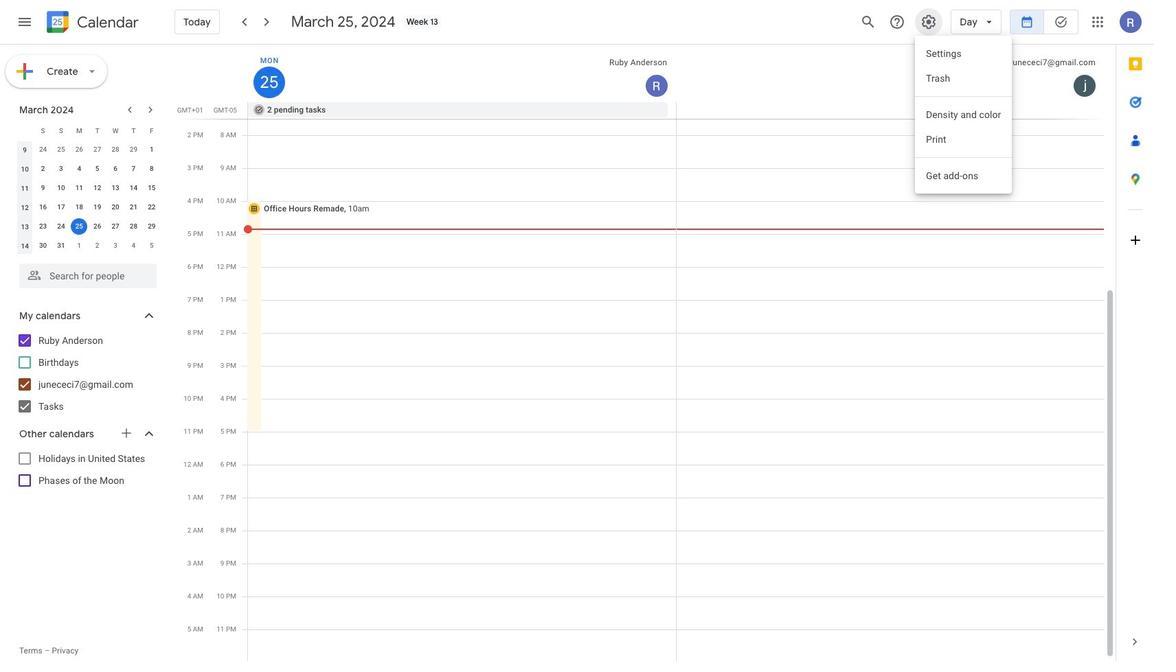Task type: describe. For each thing, give the bounding box(es) containing it.
february 24 element
[[35, 142, 51, 158]]

1 horizontal spatial column header
[[248, 45, 676, 102]]

21 element
[[125, 199, 142, 216]]

20 element
[[107, 199, 124, 216]]

add other calendars image
[[120, 427, 133, 440]]

march 2024 grid
[[13, 121, 161, 256]]

8 element
[[143, 161, 160, 177]]

13 element
[[107, 180, 124, 197]]

april 5 element
[[143, 238, 160, 254]]

column header inside march 2024 grid
[[16, 121, 34, 140]]

18 element
[[71, 199, 87, 216]]

settings menu menu
[[915, 36, 1013, 194]]

february 27 element
[[89, 142, 106, 158]]

april 4 element
[[125, 238, 142, 254]]

1 element
[[143, 142, 160, 158]]

5 element
[[89, 161, 106, 177]]

4 element
[[71, 161, 87, 177]]

17 element
[[53, 199, 69, 216]]

12 element
[[89, 180, 106, 197]]

calendar element
[[44, 8, 139, 38]]

6 element
[[107, 161, 124, 177]]

my calendars list
[[3, 330, 170, 418]]

other calendars list
[[3, 448, 170, 492]]

26 element
[[89, 218, 106, 235]]

february 29 element
[[125, 142, 142, 158]]



Task type: vqa. For each thing, say whether or not it's contained in the screenshot.
February 26 element
yes



Task type: locate. For each thing, give the bounding box(es) containing it.
0 horizontal spatial column header
[[16, 121, 34, 140]]

heading inside 'calendar' element
[[74, 14, 139, 31]]

31 element
[[53, 238, 69, 254]]

february 28 element
[[107, 142, 124, 158]]

row group inside march 2024 grid
[[16, 140, 161, 256]]

main drawer image
[[16, 14, 33, 30]]

february 25 element
[[53, 142, 69, 158]]

16 element
[[35, 199, 51, 216]]

1 vertical spatial column header
[[16, 121, 34, 140]]

None search field
[[0, 258, 170, 289]]

april 1 element
[[71, 238, 87, 254]]

Search for people text field
[[27, 264, 148, 289]]

29 element
[[143, 218, 160, 235]]

column header
[[248, 45, 676, 102], [16, 121, 34, 140]]

30 element
[[35, 238, 51, 254]]

19 element
[[89, 199, 106, 216]]

25, today element
[[71, 218, 87, 235]]

22 element
[[143, 199, 160, 216]]

10 element
[[53, 180, 69, 197]]

cell inside row group
[[70, 217, 88, 236]]

24 element
[[53, 218, 69, 235]]

april 3 element
[[107, 238, 124, 254]]

23 element
[[35, 218, 51, 235]]

3 element
[[53, 161, 69, 177]]

27 element
[[107, 218, 124, 235]]

cell
[[70, 217, 88, 236]]

2 element
[[35, 161, 51, 177]]

row group
[[16, 140, 161, 256]]

row
[[242, 102, 1116, 119], [16, 121, 161, 140], [16, 140, 161, 159], [16, 159, 161, 179], [16, 179, 161, 198], [16, 198, 161, 217], [16, 217, 161, 236], [16, 236, 161, 256]]

11 element
[[71, 180, 87, 197]]

tab list
[[1117, 45, 1154, 623]]

28 element
[[125, 218, 142, 235]]

0 vertical spatial column header
[[248, 45, 676, 102]]

15 element
[[143, 180, 160, 197]]

9 element
[[35, 180, 51, 197]]

14 element
[[125, 180, 142, 197]]

heading
[[74, 14, 139, 31]]

grid
[[176, 45, 1116, 662]]

monday, march 25, today element
[[254, 67, 285, 98]]

settings menu image
[[921, 14, 937, 30]]

february 26 element
[[71, 142, 87, 158]]

7 element
[[125, 161, 142, 177]]

april 2 element
[[89, 238, 106, 254]]



